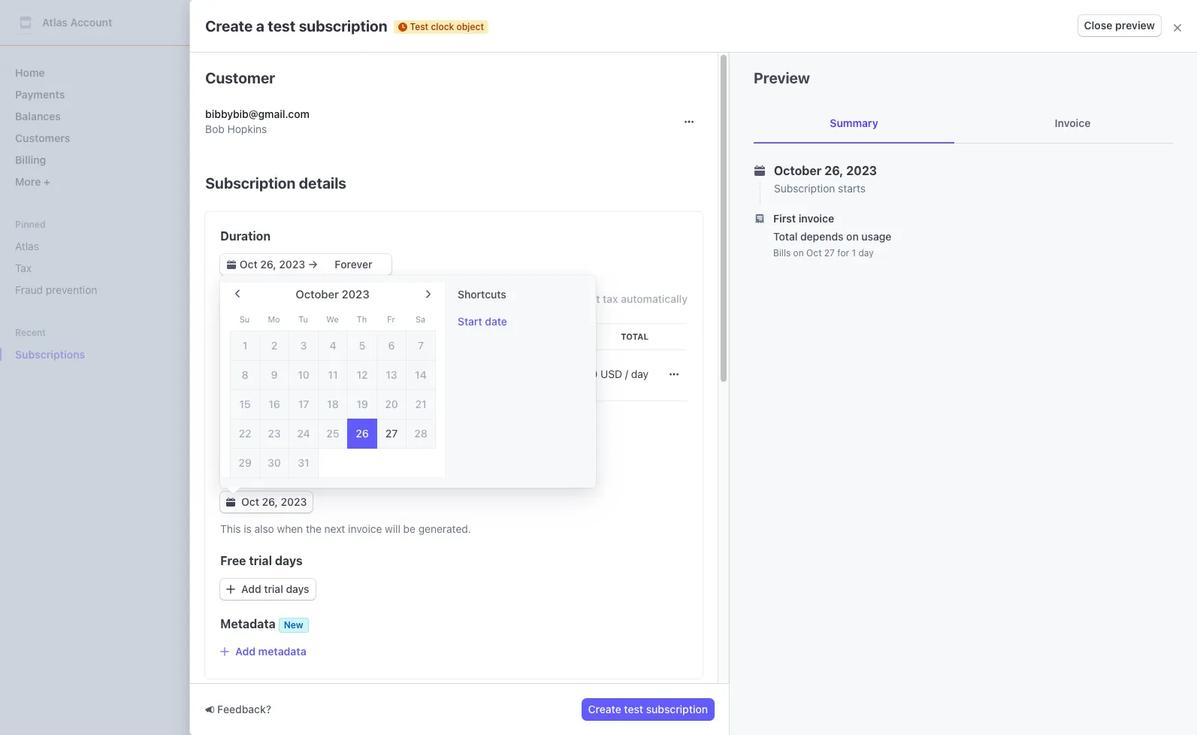 Task type: describe. For each thing, give the bounding box(es) containing it.
10 button
[[289, 360, 319, 390]]

free
[[220, 554, 246, 567]]

31
[[298, 456, 309, 469]]

19 button
[[347, 389, 377, 419]]

26 button
[[347, 419, 377, 449]]

pierogi
[[220, 360, 255, 373]]

0 vertical spatial trial
[[253, 101, 291, 126]]

1 horizontal spatial starts
[[525, 368, 554, 380]]

0 vertical spatial days
[[304, 169, 327, 182]]

for
[[837, 247, 849, 259]]

0 horizontal spatial is
[[244, 522, 252, 535]]

finish simulation
[[1037, 107, 1120, 120]]

21 button
[[406, 389, 436, 419]]

we
[[326, 314, 339, 324]]

23 button
[[259, 419, 289, 449]]

time inside clock objects these objects are tied to the time and existence of this clock.
[[337, 313, 358, 326]]

22
[[239, 427, 251, 440]]

are
[[267, 313, 282, 326]]

more
[[15, 175, 44, 188]]

test clocks link
[[195, 79, 252, 92]]

pricing
[[220, 292, 261, 306]]

0 vertical spatial time
[[290, 238, 316, 252]]

tax
[[603, 292, 618, 305]]

0 vertical spatial is
[[319, 238, 329, 252]]

customer for customer
[[205, 69, 275, 86]]

1 button
[[230, 331, 260, 361]]

0 vertical spatial objects
[[239, 293, 291, 310]]

create test subscription button
[[582, 699, 714, 720]]

svg image inside 'add trial days' button
[[226, 585, 235, 594]]

7 for 7 day trial
[[195, 101, 208, 126]]

starts
[[838, 182, 866, 195]]

october for october 26, 2023 subscription starts
[[774, 164, 822, 177]]

more button
[[9, 169, 153, 194]]

pinned element
[[9, 234, 153, 302]]

12 button
[[347, 360, 377, 390]]

test for test clocks
[[195, 79, 217, 92]]

0 horizontal spatial invoice
[[348, 522, 382, 535]]

qty
[[460, 331, 478, 341]]

this
[[220, 522, 241, 535]]

first invoice total depends on usage bills on oct 27 for 1 day
[[773, 212, 892, 259]]

core navigation links element
[[9, 60, 153, 194]]

15
[[239, 398, 251, 410]]

svg image
[[670, 370, 679, 379]]

0 horizontal spatial $3.00
[[264, 375, 293, 388]]

total inside first invoice total depends on usage bills on oct 27 for 1 day
[[773, 230, 798, 243]]

and
[[361, 313, 379, 326]]

payments link
[[9, 82, 153, 107]]

test clock object
[[410, 21, 484, 32]]

usage
[[862, 230, 892, 243]]

0 horizontal spatial starts
[[220, 375, 249, 388]]

duration
[[220, 229, 271, 243]]

summary link
[[754, 104, 954, 143]]

0 horizontal spatial starts at $3.00 usd / day
[[220, 375, 344, 388]]

close
[[1084, 19, 1113, 32]]

10
[[298, 368, 309, 381]]

preview
[[1115, 19, 1155, 32]]

first
[[773, 212, 796, 225]]

tax link
[[9, 256, 153, 280]]

be
[[403, 522, 416, 535]]

billing
[[15, 153, 46, 166]]

customers
[[15, 132, 70, 144]]

to
[[306, 313, 316, 326]]

move forward to switch to the next month. image
[[416, 281, 441, 307]]

shortcuts
[[458, 288, 506, 301]]

simulation
[[1069, 107, 1120, 120]]

3 button
[[289, 331, 319, 361]]

fraud prevention
[[15, 283, 97, 296]]

test inside button
[[624, 703, 643, 715]]

clock.
[[464, 313, 493, 326]]

28
[[414, 427, 427, 440]]

next
[[324, 522, 345, 535]]

1 vertical spatial the
[[306, 522, 322, 535]]

atlas link
[[9, 234, 153, 259]]

oct 18, 2023 button
[[195, 168, 258, 183]]

create test subscription
[[588, 703, 708, 715]]

daily
[[241, 467, 269, 480]]

11
[[328, 368, 338, 381]]

fraud prevention link
[[9, 277, 153, 302]]

13 button
[[377, 360, 407, 390]]

start date button
[[458, 314, 507, 329]]

finish simulation button
[[1031, 103, 1126, 124]]

october for october 2023
[[296, 287, 339, 301]]

24
[[297, 427, 310, 440]]

12
[[357, 368, 368, 381]]

data
[[599, 47, 620, 56]]

balances
[[15, 110, 61, 123]]

fr
[[387, 314, 395, 324]]

1 vertical spatial bibbybib@gmail.com
[[234, 365, 336, 377]]

20
[[385, 398, 398, 410]]

30 for 30 days
[[288, 169, 301, 182]]

14 button
[[406, 360, 436, 390]]

subscriptions link
[[9, 342, 132, 367]]

0 horizontal spatial usd
[[296, 375, 317, 388]]

starting
[[272, 467, 318, 480]]

account
[[70, 16, 112, 29]]

created
[[195, 151, 234, 164]]

18,
[[216, 169, 230, 182]]

1 vertical spatial objects
[[228, 313, 264, 326]]

5 button
[[347, 331, 377, 361]]

Search search field
[[186, 9, 610, 36]]

move backward to switch to the previous month. image
[[225, 281, 250, 307]]

details
[[299, 174, 346, 192]]

1 horizontal spatial $3.00
[[569, 368, 598, 380]]

oct inside button
[[241, 495, 259, 508]]

2023 inside button
[[281, 495, 307, 508]]

1 vertical spatial on
[[846, 230, 859, 243]]

finish
[[1037, 107, 1066, 120]]

atlas account
[[42, 16, 112, 29]]

october 2023 region
[[220, 275, 897, 484]]

8
[[242, 368, 248, 381]]

oct inside first invoice total depends on usage bills on oct 27 for 1 day
[[806, 247, 822, 259]]

9
[[271, 368, 278, 381]]

when
[[277, 522, 303, 535]]



Task type: vqa. For each thing, say whether or not it's contained in the screenshot.
leftmost 'Starts'
yes



Task type: locate. For each thing, give the bounding box(es) containing it.
depends
[[800, 230, 844, 243]]

9 button
[[259, 360, 289, 390]]

29 button
[[230, 448, 260, 478]]

1 vertical spatial total
[[621, 331, 649, 341]]

pinned navigation links element
[[9, 218, 153, 302]]

create for create test subscription
[[588, 703, 621, 715]]

1 inside button
[[243, 339, 247, 352]]

customers link
[[9, 126, 153, 150]]

1 vertical spatial test
[[624, 703, 643, 715]]

0 vertical spatial subscription
[[299, 17, 388, 34]]

this
[[444, 313, 461, 326]]

3
[[300, 339, 307, 352]]

8 button
[[230, 360, 260, 390]]

1
[[852, 247, 856, 259], [243, 339, 247, 352]]

1 horizontal spatial october
[[774, 164, 822, 177]]

oct 26, 2023
[[241, 495, 307, 508]]

2 vertical spatial oct
[[241, 495, 259, 508]]

1 horizontal spatial test
[[624, 703, 643, 715]]

bills
[[773, 247, 791, 259]]

0 horizontal spatial test
[[195, 79, 217, 92]]

end date field
[[319, 257, 388, 272]]

svg image inside the oct 26, 2023 button
[[226, 498, 235, 507]]

also
[[254, 522, 274, 535]]

1 vertical spatial 26,
[[262, 495, 278, 508]]

create
[[205, 17, 253, 34], [588, 703, 621, 715]]

2
[[271, 339, 278, 352]]

1 horizontal spatial is
[[319, 238, 329, 252]]

2 vertical spatial add
[[235, 645, 256, 658]]

is left also
[[244, 522, 252, 535]]

0 vertical spatial bibbybib@gmail.com
[[205, 107, 310, 120]]

atlas
[[42, 16, 68, 29], [15, 240, 39, 253]]

subscription down created
[[205, 174, 296, 192]]

recent
[[15, 327, 46, 338]]

add for add product
[[220, 411, 240, 424]]

atlas account button
[[15, 12, 127, 33]]

create a test subscription
[[205, 17, 388, 34]]

customer up 8
[[234, 349, 283, 362]]

2 vertical spatial trial
[[264, 582, 283, 595]]

0 horizontal spatial create
[[205, 17, 253, 34]]

customer for customer bibbybib@gmail.com
[[234, 349, 283, 362]]

these
[[195, 313, 225, 326]]

1 horizontal spatial create
[[588, 703, 621, 715]]

clock left object at the top left
[[431, 21, 454, 32]]

0 vertical spatial october
[[774, 164, 822, 177]]

0 vertical spatial customer
[[205, 69, 275, 86]]

1 horizontal spatial /
[[625, 368, 628, 380]]

0 horizontal spatial 7
[[195, 101, 208, 126]]

0 horizontal spatial subscription
[[205, 174, 296, 192]]

0 vertical spatial 1
[[852, 247, 856, 259]]

26, for october
[[825, 164, 844, 177]]

days for free trial days
[[275, 554, 303, 567]]

preview
[[754, 69, 810, 86]]

0 vertical spatial the
[[319, 313, 334, 326]]

collect tax automatically
[[565, 292, 688, 305]]

1 vertical spatial time
[[337, 313, 358, 326]]

customer
[[205, 69, 275, 86], [234, 349, 283, 362]]

subscriptions
[[15, 348, 85, 361]]

atlas inside button
[[42, 16, 68, 29]]

0 horizontal spatial subscription
[[299, 17, 388, 34]]

atlas down pinned
[[15, 240, 39, 253]]

1 vertical spatial customer
[[234, 349, 283, 362]]

test
[[577, 47, 597, 56]]

7
[[195, 101, 208, 126], [418, 339, 424, 352]]

1 horizontal spatial 26,
[[825, 164, 844, 177]]

0 horizontal spatial at
[[252, 375, 262, 388]]

2 horizontal spatial on
[[846, 230, 859, 243]]

the
[[231, 238, 254, 252]]

1 horizontal spatial 30
[[288, 169, 301, 182]]

add down 15
[[220, 411, 240, 424]]

subscription up first
[[774, 182, 835, 195]]

27 button
[[377, 419, 407, 449]]

generated.
[[418, 522, 471, 535]]

atlas inside pinned element
[[15, 240, 39, 253]]

0 vertical spatial 27
[[824, 247, 835, 259]]

svg image
[[685, 117, 694, 126], [227, 260, 236, 269], [226, 498, 235, 507], [226, 585, 235, 594]]

pinned
[[15, 219, 46, 230]]

the right to
[[319, 313, 334, 326]]

0 horizontal spatial 1
[[243, 339, 247, 352]]

starts at $3.00 usd / day
[[525, 368, 649, 380], [220, 375, 344, 388]]

/ left 11
[[320, 375, 323, 388]]

october up first
[[774, 164, 822, 177]]

time up start date field
[[290, 238, 316, 252]]

objects up mo
[[239, 293, 291, 310]]

october 2023
[[296, 287, 370, 301]]

4 button
[[318, 331, 348, 361]]

invoice up depends on the top right
[[799, 212, 834, 225]]

26, inside button
[[262, 495, 278, 508]]

is up end date field
[[319, 238, 329, 252]]

day left svg icon
[[631, 368, 649, 380]]

0 vertical spatial 30
[[288, 169, 301, 182]]

30 inside 30 button
[[268, 456, 281, 469]]

0 horizontal spatial 30
[[268, 456, 281, 469]]

trial
[[253, 101, 291, 126], [249, 554, 272, 567], [264, 582, 283, 595]]

starts
[[525, 368, 554, 380], [220, 375, 249, 388]]

the
[[319, 313, 334, 326], [306, 522, 322, 535]]

test left 'clocks'
[[195, 79, 217, 92]]

0 horizontal spatial 27
[[385, 427, 398, 440]]

0 vertical spatial invoice
[[799, 212, 834, 225]]

1 vertical spatial atlas
[[15, 240, 39, 253]]

0 vertical spatial 7
[[195, 101, 208, 126]]

27
[[824, 247, 835, 259], [385, 427, 398, 440]]

day up "18"
[[326, 375, 344, 388]]

customer up 7 day trial
[[205, 69, 275, 86]]

product
[[243, 411, 282, 424]]

start
[[458, 315, 482, 328]]

1 horizontal spatial 7
[[418, 339, 424, 352]]

automatically
[[621, 292, 688, 305]]

1 vertical spatial oct
[[806, 247, 822, 259]]

25
[[326, 427, 339, 440]]

bob
[[205, 123, 225, 135]]

subscription inside october 26, 2023 subscription starts
[[774, 182, 835, 195]]

create for create a test subscription
[[205, 17, 253, 34]]

atlas for atlas
[[15, 240, 39, 253]]

tab list
[[754, 104, 1173, 144]]

0 horizontal spatial atlas
[[15, 240, 39, 253]]

bill
[[220, 467, 238, 480]]

tu
[[298, 314, 308, 324]]

this is also when the next invoice will be generated.
[[220, 522, 471, 535]]

october inside october 26, 2023 subscription starts
[[774, 164, 822, 177]]

oct inside created on oct 18, 2023
[[195, 169, 213, 182]]

on up for
[[846, 230, 859, 243]]

time
[[290, 238, 316, 252], [337, 313, 358, 326]]

7 down sa
[[418, 339, 424, 352]]

30 button
[[259, 448, 289, 478]]

atlas for atlas account
[[42, 16, 68, 29]]

trial inside button
[[264, 582, 283, 595]]

2 vertical spatial days
[[286, 582, 309, 595]]

1 horizontal spatial 1
[[852, 247, 856, 259]]

add down the metadata
[[235, 645, 256, 658]]

26
[[356, 427, 369, 440]]

27 inside first invoice total depends on usage bills on oct 27 for 1 day
[[824, 247, 835, 259]]

october up to
[[296, 287, 339, 301]]

0 horizontal spatial 26,
[[262, 495, 278, 508]]

add down free trial days
[[241, 582, 261, 595]]

1 horizontal spatial total
[[773, 230, 798, 243]]

0 horizontal spatial on
[[237, 151, 249, 164]]

clock for object
[[431, 21, 454, 32]]

0 horizontal spatial total
[[621, 331, 649, 341]]

1 horizontal spatial usd
[[601, 368, 622, 380]]

objects up product
[[228, 313, 264, 326]]

1 vertical spatial test
[[195, 79, 217, 92]]

2 horizontal spatial oct
[[806, 247, 822, 259]]

1 vertical spatial 1
[[243, 339, 247, 352]]

27 inside 'button'
[[385, 427, 398, 440]]

time left and
[[337, 313, 358, 326]]

subscription inside create test subscription button
[[646, 703, 708, 715]]

30 down 23 button
[[268, 456, 281, 469]]

14
[[415, 368, 427, 381]]

2 vertical spatial on
[[793, 247, 804, 259]]

0 horizontal spatial october
[[296, 287, 339, 301]]

19
[[356, 398, 368, 410]]

2023 inside october 26, 2023 subscription starts
[[846, 164, 877, 177]]

1 horizontal spatial clock
[[431, 21, 454, 32]]

on up "oct 18, 2023" button in the left of the page
[[237, 151, 249, 164]]

/ left svg icon
[[625, 368, 628, 380]]

on inside created on oct 18, 2023
[[237, 151, 249, 164]]

1 vertical spatial 30
[[268, 456, 281, 469]]

clock
[[195, 293, 236, 310]]

test left object at the top left
[[410, 21, 429, 32]]

su
[[240, 314, 250, 324]]

0 vertical spatial oct
[[195, 169, 213, 182]]

1 vertical spatial october
[[296, 287, 339, 301]]

invoice inside first invoice total depends on usage bills on oct 27 for 1 day
[[799, 212, 834, 225]]

0 horizontal spatial test
[[268, 17, 296, 34]]

add for add metadata
[[235, 645, 256, 658]]

clock for time
[[256, 238, 288, 252]]

days inside 'add trial days' button
[[286, 582, 309, 595]]

invoice
[[799, 212, 834, 225], [348, 522, 382, 535]]

october inside region
[[296, 287, 339, 301]]

7 button
[[406, 331, 436, 361]]

test for test clock object
[[410, 21, 429, 32]]

billing link
[[9, 147, 153, 172]]

2023 inside created on oct 18, 2023
[[233, 169, 258, 182]]

26, up starts
[[825, 164, 844, 177]]

will
[[385, 522, 401, 535]]

30 down bibbybib@gmail.com bob hopkins at the left top
[[288, 169, 301, 182]]

31 button
[[289, 448, 319, 478]]

0 vertical spatial atlas
[[42, 16, 68, 29]]

0 vertical spatial test
[[268, 17, 296, 34]]

17
[[298, 398, 309, 410]]

test clocks
[[195, 79, 252, 92]]

26, for oct
[[262, 495, 278, 508]]

1 vertical spatial invoice
[[348, 522, 382, 535]]

oct down depends on the top right
[[806, 247, 822, 259]]

1 horizontal spatial atlas
[[42, 16, 68, 29]]

usd up 17
[[296, 375, 317, 388]]

1 vertical spatial 27
[[385, 427, 398, 440]]

oct left 18,
[[195, 169, 213, 182]]

6
[[388, 339, 395, 352]]

days for add trial days
[[286, 582, 309, 595]]

add for add trial days
[[241, 582, 261, 595]]

invoice left the will
[[348, 522, 382, 535]]

trial for add
[[264, 582, 283, 595]]

1 vertical spatial clock
[[256, 238, 288, 252]]

total down collect tax automatically
[[621, 331, 649, 341]]

oct down daily
[[241, 495, 259, 508]]

15 button
[[230, 389, 260, 419]]

clock up start date field
[[256, 238, 288, 252]]

the clock time is
[[231, 238, 332, 252]]

of
[[431, 313, 441, 326]]

1 up 'pierogi'
[[243, 339, 247, 352]]

0 vertical spatial test
[[410, 21, 429, 32]]

2023 up 'th' in the top of the page
[[342, 287, 370, 301]]

18
[[327, 398, 339, 410]]

30 for 30
[[268, 456, 281, 469]]

30
[[288, 169, 301, 182], [268, 456, 281, 469]]

tab list containing summary
[[754, 104, 1173, 144]]

test data
[[577, 47, 620, 56]]

1 right for
[[852, 247, 856, 259]]

the left next
[[306, 522, 322, 535]]

24 button
[[289, 419, 319, 449]]

clock
[[431, 21, 454, 32], [256, 238, 288, 252]]

1 horizontal spatial subscription
[[774, 182, 835, 195]]

1 horizontal spatial at
[[557, 368, 567, 380]]

usd left svg icon
[[601, 368, 622, 380]]

mo
[[268, 314, 280, 324]]

27 down 20 button
[[385, 427, 398, 440]]

day down 'clocks'
[[212, 101, 248, 126]]

customer inside customer bibbybib@gmail.com
[[234, 349, 283, 362]]

1 vertical spatial subscription
[[646, 703, 708, 715]]

7 inside button
[[418, 339, 424, 352]]

tax
[[15, 262, 32, 274]]

subscription
[[299, 17, 388, 34], [646, 703, 708, 715]]

the inside clock objects these objects are tied to the time and existence of this clock.
[[319, 313, 334, 326]]

on
[[237, 151, 249, 164], [846, 230, 859, 243], [793, 247, 804, 259]]

1 vertical spatial create
[[588, 703, 621, 715]]

0 horizontal spatial /
[[320, 375, 323, 388]]

26, inside october 26, 2023 subscription starts
[[825, 164, 844, 177]]

invoice link
[[973, 104, 1173, 143]]

2023 right 18,
[[233, 169, 258, 182]]

bibbybib@gmail.com bob hopkins
[[205, 107, 310, 135]]

balances link
[[9, 104, 153, 129]]

1 horizontal spatial on
[[793, 247, 804, 259]]

16 button
[[259, 389, 289, 419]]

start date field
[[238, 257, 307, 272]]

is
[[319, 238, 329, 252], [244, 522, 252, 535]]

27 left for
[[824, 247, 835, 259]]

recent navigation links element
[[0, 326, 165, 367]]

2023 inside region
[[342, 287, 370, 301]]

atlas left account
[[42, 16, 68, 29]]

home link
[[9, 60, 153, 85]]

0 vertical spatial on
[[237, 151, 249, 164]]

total up bills on the top right
[[773, 230, 798, 243]]

create inside button
[[588, 703, 621, 715]]

0 vertical spatial clock
[[431, 21, 454, 32]]

day inside first invoice total depends on usage bills on oct 27 for 1 day
[[859, 247, 874, 259]]

1 vertical spatial is
[[244, 522, 252, 535]]

add trial days button
[[220, 579, 315, 600]]

day down usage
[[859, 247, 874, 259]]

sa
[[416, 314, 425, 324]]

4
[[330, 339, 336, 352]]

a
[[256, 17, 264, 34]]

1 horizontal spatial oct
[[241, 495, 259, 508]]

1 inside first invoice total depends on usage bills on oct 27 for 1 day
[[852, 247, 856, 259]]

subscription details
[[205, 174, 346, 192]]

on right bills on the top right
[[793, 247, 804, 259]]

0 vertical spatial create
[[205, 17, 253, 34]]

23
[[268, 427, 281, 440]]

0 vertical spatial 26,
[[825, 164, 844, 177]]

1 horizontal spatial 27
[[824, 247, 835, 259]]

7 down test clocks link
[[195, 101, 208, 126]]

0 horizontal spatial clock
[[256, 238, 288, 252]]

0 vertical spatial add
[[220, 411, 240, 424]]

20 button
[[377, 389, 407, 419]]

1 vertical spatial trial
[[249, 554, 272, 567]]

1 horizontal spatial starts at $3.00 usd / day
[[525, 368, 649, 380]]

2023 up the when
[[281, 495, 307, 508]]

1 horizontal spatial time
[[337, 313, 358, 326]]

1 vertical spatial 7
[[418, 339, 424, 352]]

1 vertical spatial days
[[275, 554, 303, 567]]

trial for free
[[249, 554, 272, 567]]

1 horizontal spatial invoice
[[799, 212, 834, 225]]

7 for 7
[[418, 339, 424, 352]]

26, up also
[[262, 495, 278, 508]]

1 horizontal spatial subscription
[[646, 703, 708, 715]]

2023 up starts
[[846, 164, 877, 177]]



